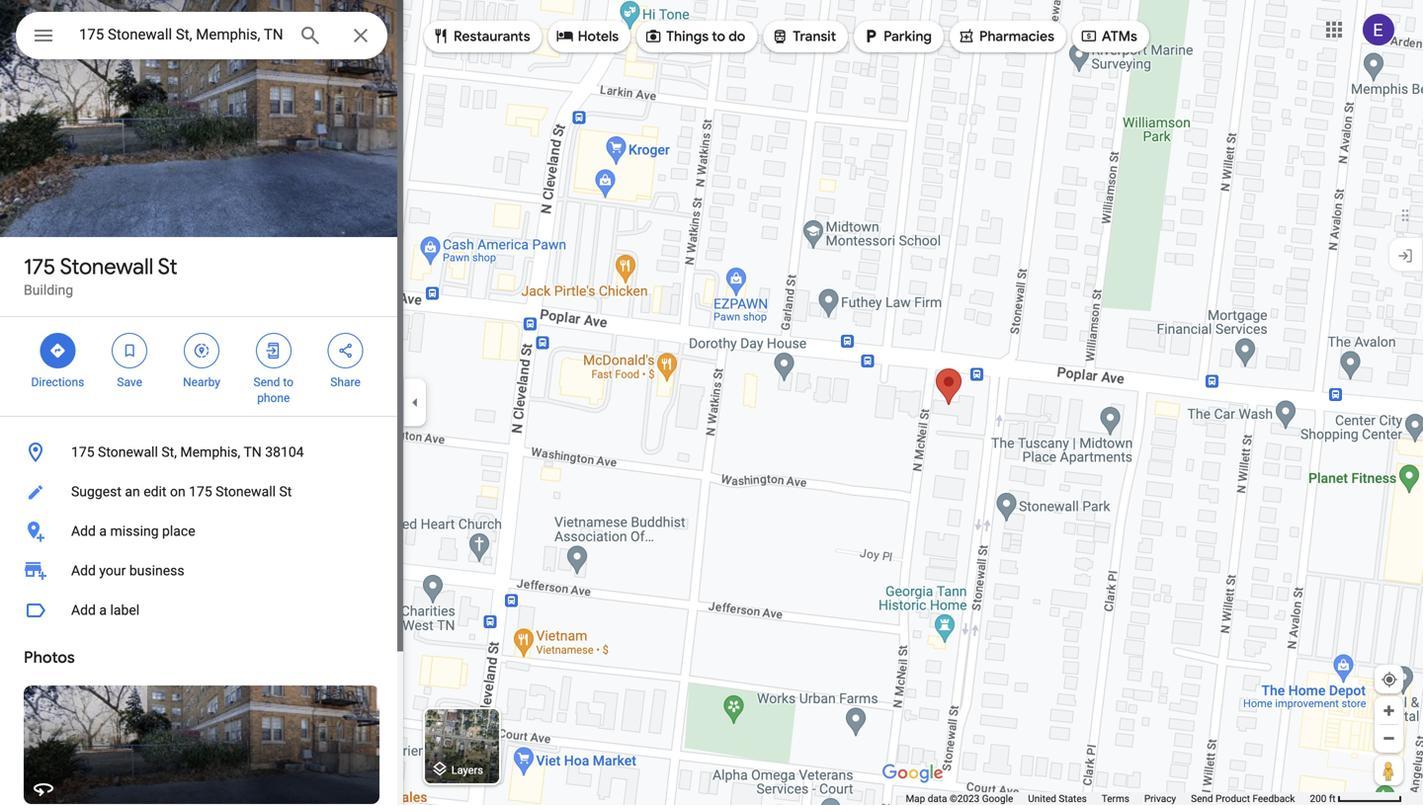 Task type: vqa. For each thing, say whether or not it's contained in the screenshot.


Task type: describe. For each thing, give the bounding box(es) containing it.
building
[[24, 282, 73, 298]]

tn
[[244, 444, 262, 461]]

stonewall for st,
[[98, 444, 158, 461]]

2 vertical spatial stonewall
[[216, 484, 276, 500]]

google account: eesa khan  
(eesa.khan@adept.ai) image
[[1363, 14, 1394, 46]]

footer inside google maps element
[[906, 793, 1310, 805]]

send product feedback button
[[1191, 793, 1295, 805]]

map data ©2023 google
[[906, 793, 1013, 805]]

send to phone
[[254, 376, 294, 405]]


[[771, 25, 789, 47]]

layers
[[451, 764, 483, 777]]

show your location image
[[1381, 671, 1398, 689]]

restaurants
[[454, 28, 530, 45]]

memphis,
[[180, 444, 240, 461]]

 restaurants
[[432, 25, 530, 47]]

st,
[[161, 444, 177, 461]]


[[32, 21, 55, 50]]


[[265, 340, 282, 362]]

edit
[[143, 484, 167, 500]]

175 Stonewall St, Memphis, TN 38104 field
[[16, 12, 387, 59]]


[[432, 25, 450, 47]]

map
[[906, 793, 925, 805]]

your
[[99, 563, 126, 579]]

place
[[162, 523, 195, 540]]

hotels
[[578, 28, 619, 45]]

pharmacies
[[979, 28, 1054, 45]]

privacy button
[[1144, 793, 1176, 805]]

zoom out image
[[1382, 731, 1396, 746]]

google
[[982, 793, 1013, 805]]

suggest an edit on 175 stonewall st
[[71, 484, 292, 500]]

 search field
[[16, 12, 387, 63]]


[[337, 340, 354, 362]]

to inside  things to do
[[712, 28, 725, 45]]

a for label
[[99, 602, 107, 619]]

200 ft button
[[1310, 793, 1402, 805]]

add for add a missing place
[[71, 523, 96, 540]]

add your business link
[[0, 551, 403, 591]]

175 stonewall st, memphis, tn 38104
[[71, 444, 304, 461]]

google maps element
[[0, 0, 1423, 805]]

atms
[[1102, 28, 1137, 45]]

 button
[[16, 12, 71, 63]]

 transit
[[771, 25, 836, 47]]


[[121, 340, 139, 362]]

terms
[[1102, 793, 1129, 805]]

 parking
[[862, 25, 932, 47]]

add your business
[[71, 563, 184, 579]]

to inside send to phone
[[283, 376, 294, 389]]


[[862, 25, 880, 47]]


[[644, 25, 662, 47]]

collapse side panel image
[[404, 392, 426, 414]]

missing
[[110, 523, 159, 540]]

send for send product feedback
[[1191, 793, 1213, 805]]

united
[[1028, 793, 1056, 805]]

united states button
[[1028, 793, 1087, 805]]

data
[[928, 793, 947, 805]]

stonewall for st
[[60, 253, 153, 281]]

privacy
[[1144, 793, 1176, 805]]



Task type: locate. For each thing, give the bounding box(es) containing it.
product
[[1216, 793, 1250, 805]]

add inside add a label "button"
[[71, 602, 96, 619]]

stonewall inside the 175 stonewall st building
[[60, 253, 153, 281]]

transit
[[793, 28, 836, 45]]

0 vertical spatial 175
[[24, 253, 56, 281]]

photos
[[24, 648, 75, 668]]

a left label
[[99, 602, 107, 619]]

add inside add a missing place button
[[71, 523, 96, 540]]

add a label button
[[0, 591, 403, 630]]

st
[[158, 253, 177, 281], [279, 484, 292, 500]]

1 horizontal spatial st
[[279, 484, 292, 500]]

add for add a label
[[71, 602, 96, 619]]

an
[[125, 484, 140, 500]]

save
[[117, 376, 142, 389]]

phone
[[257, 391, 290, 405]]

send inside button
[[1191, 793, 1213, 805]]

to
[[712, 28, 725, 45], [283, 376, 294, 389]]

0 horizontal spatial st
[[158, 253, 177, 281]]

175 stonewall st, memphis, tn 38104 button
[[0, 433, 403, 472]]

send up phone
[[254, 376, 280, 389]]

share
[[330, 376, 361, 389]]

add
[[71, 523, 96, 540], [71, 563, 96, 579], [71, 602, 96, 619]]

2 vertical spatial add
[[71, 602, 96, 619]]

actions for 175 stonewall st region
[[0, 317, 403, 416]]

175 for st,
[[71, 444, 94, 461]]

stonewall up 'an'
[[98, 444, 158, 461]]

0 horizontal spatial 175
[[24, 253, 56, 281]]

send inside send to phone
[[254, 376, 280, 389]]

add a label
[[71, 602, 139, 619]]

things
[[666, 28, 709, 45]]

0 vertical spatial a
[[99, 523, 107, 540]]

0 vertical spatial add
[[71, 523, 96, 540]]

1 vertical spatial 175
[[71, 444, 94, 461]]

200 ft
[[1310, 793, 1336, 805]]

suggest
[[71, 484, 121, 500]]

a
[[99, 523, 107, 540], [99, 602, 107, 619]]

0 vertical spatial st
[[158, 253, 177, 281]]

1 vertical spatial stonewall
[[98, 444, 158, 461]]

1 vertical spatial send
[[1191, 793, 1213, 805]]

stonewall
[[60, 253, 153, 281], [98, 444, 158, 461], [216, 484, 276, 500]]

©2023
[[950, 793, 980, 805]]

175 stonewall st building
[[24, 253, 177, 298]]

 hotels
[[556, 25, 619, 47]]

to up phone
[[283, 376, 294, 389]]

business
[[129, 563, 184, 579]]

 atms
[[1080, 25, 1137, 47]]

do
[[729, 28, 745, 45]]

send left product
[[1191, 793, 1213, 805]]

175 inside the 175 stonewall st building
[[24, 253, 56, 281]]

a inside "button"
[[99, 602, 107, 619]]


[[1080, 25, 1098, 47]]

1 horizontal spatial send
[[1191, 793, 1213, 805]]

add left label
[[71, 602, 96, 619]]

175 up suggest
[[71, 444, 94, 461]]

1 vertical spatial a
[[99, 602, 107, 619]]

add a missing place
[[71, 523, 195, 540]]

stonewall up building
[[60, 253, 153, 281]]

stonewall down tn at left bottom
[[216, 484, 276, 500]]

0 vertical spatial stonewall
[[60, 253, 153, 281]]

a for missing
[[99, 523, 107, 540]]


[[958, 25, 975, 47]]

None field
[[79, 23, 283, 46]]

st inside the 175 stonewall st building
[[158, 253, 177, 281]]

 pharmacies
[[958, 25, 1054, 47]]

add down suggest
[[71, 523, 96, 540]]

add inside add your business link
[[71, 563, 96, 579]]

0 vertical spatial to
[[712, 28, 725, 45]]

states
[[1059, 793, 1087, 805]]

send for send to phone
[[254, 376, 280, 389]]

zoom in image
[[1382, 704, 1396, 718]]

send
[[254, 376, 280, 389], [1191, 793, 1213, 805]]

175
[[24, 253, 56, 281], [71, 444, 94, 461], [189, 484, 212, 500]]

footer containing map data ©2023 google
[[906, 793, 1310, 805]]

2 a from the top
[[99, 602, 107, 619]]

a left missing
[[99, 523, 107, 540]]

175 for st
[[24, 253, 56, 281]]

175 stonewall st main content
[[0, 0, 403, 805]]

2 add from the top
[[71, 563, 96, 579]]

1 vertical spatial st
[[279, 484, 292, 500]]

terms button
[[1102, 793, 1129, 805]]

add for add your business
[[71, 563, 96, 579]]

add a missing place button
[[0, 512, 403, 551]]

footer
[[906, 793, 1310, 805]]

175 up building
[[24, 253, 56, 281]]

175 right on on the bottom
[[189, 484, 212, 500]]

38104
[[265, 444, 304, 461]]

feedback
[[1252, 793, 1295, 805]]

 things to do
[[644, 25, 745, 47]]

none field inside 175 stonewall st, memphis, tn 38104 field
[[79, 23, 283, 46]]

nearby
[[183, 376, 220, 389]]

show street view coverage image
[[1375, 756, 1403, 786]]

0 vertical spatial send
[[254, 376, 280, 389]]

1 vertical spatial add
[[71, 563, 96, 579]]

2 vertical spatial 175
[[189, 484, 212, 500]]


[[556, 25, 574, 47]]

on
[[170, 484, 185, 500]]

0 horizontal spatial send
[[254, 376, 280, 389]]

200
[[1310, 793, 1326, 805]]

suggest an edit on 175 stonewall st button
[[0, 472, 403, 512]]

a inside button
[[99, 523, 107, 540]]

label
[[110, 602, 139, 619]]

to left do
[[712, 28, 725, 45]]

1 horizontal spatial 175
[[71, 444, 94, 461]]

united states
[[1028, 793, 1087, 805]]


[[193, 340, 210, 362]]

ft
[[1329, 793, 1336, 805]]

parking
[[884, 28, 932, 45]]


[[49, 340, 67, 362]]

0 horizontal spatial to
[[283, 376, 294, 389]]

3 add from the top
[[71, 602, 96, 619]]

add left your
[[71, 563, 96, 579]]

2 horizontal spatial 175
[[189, 484, 212, 500]]

1 a from the top
[[99, 523, 107, 540]]

send product feedback
[[1191, 793, 1295, 805]]

1 horizontal spatial to
[[712, 28, 725, 45]]

1 add from the top
[[71, 523, 96, 540]]

directions
[[31, 376, 84, 389]]

st inside button
[[279, 484, 292, 500]]

1 vertical spatial to
[[283, 376, 294, 389]]



